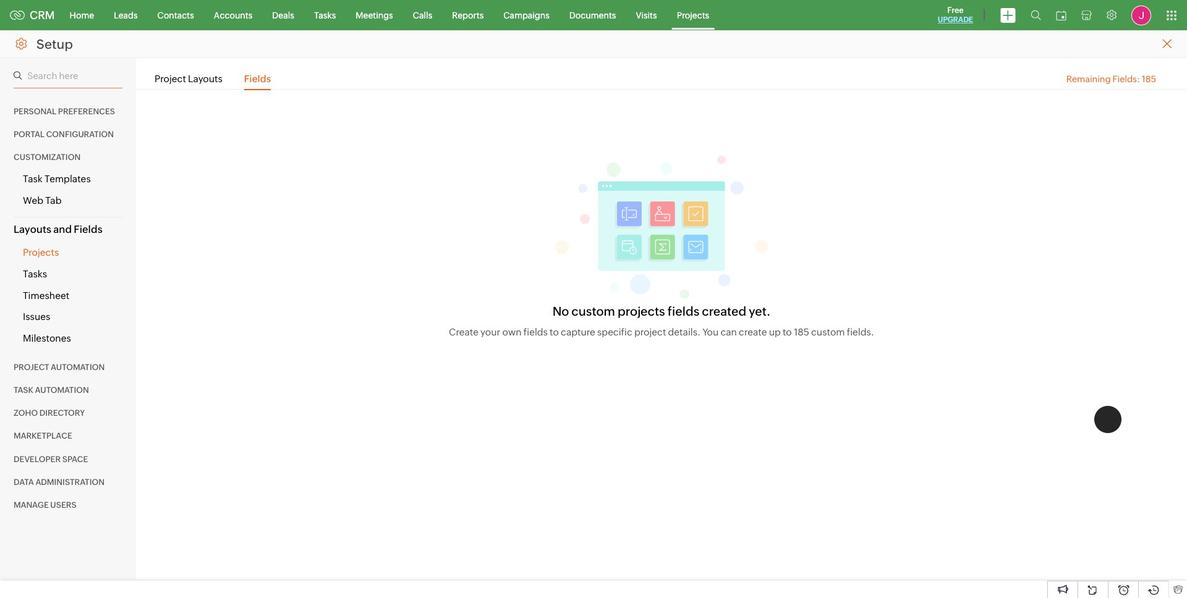 Task type: vqa. For each thing, say whether or not it's contained in the screenshot.
Leads link
yes



Task type: describe. For each thing, give the bounding box(es) containing it.
home link
[[60, 0, 104, 30]]

visits link
[[626, 0, 667, 30]]

create menu image
[[1001, 8, 1016, 23]]

campaigns
[[504, 10, 550, 20]]

crm link
[[10, 9, 55, 22]]

search element
[[1024, 0, 1049, 30]]

leads link
[[104, 0, 148, 30]]

meetings
[[356, 10, 393, 20]]

deals
[[272, 10, 294, 20]]

documents link
[[560, 0, 626, 30]]

visits
[[636, 10, 657, 20]]

reports link
[[442, 0, 494, 30]]

calls
[[413, 10, 433, 20]]

accounts link
[[204, 0, 262, 30]]

tasks link
[[304, 0, 346, 30]]

meetings link
[[346, 0, 403, 30]]

reports
[[452, 10, 484, 20]]



Task type: locate. For each thing, give the bounding box(es) containing it.
free
[[948, 6, 964, 15]]

contacts
[[157, 10, 194, 20]]

calls link
[[403, 0, 442, 30]]

accounts
[[214, 10, 253, 20]]

free upgrade
[[938, 6, 974, 24]]

leads
[[114, 10, 138, 20]]

campaigns link
[[494, 0, 560, 30]]

contacts link
[[148, 0, 204, 30]]

projects link
[[667, 0, 720, 30]]

search image
[[1031, 10, 1042, 20]]

documents
[[570, 10, 616, 20]]

create menu element
[[993, 0, 1024, 30]]

upgrade
[[938, 15, 974, 24]]

projects
[[677, 10, 710, 20]]

profile element
[[1125, 0, 1159, 30]]

tasks
[[314, 10, 336, 20]]

home
[[70, 10, 94, 20]]

deals link
[[262, 0, 304, 30]]

profile image
[[1132, 5, 1152, 25]]

crm
[[30, 9, 55, 22]]

calendar image
[[1057, 10, 1067, 20]]



